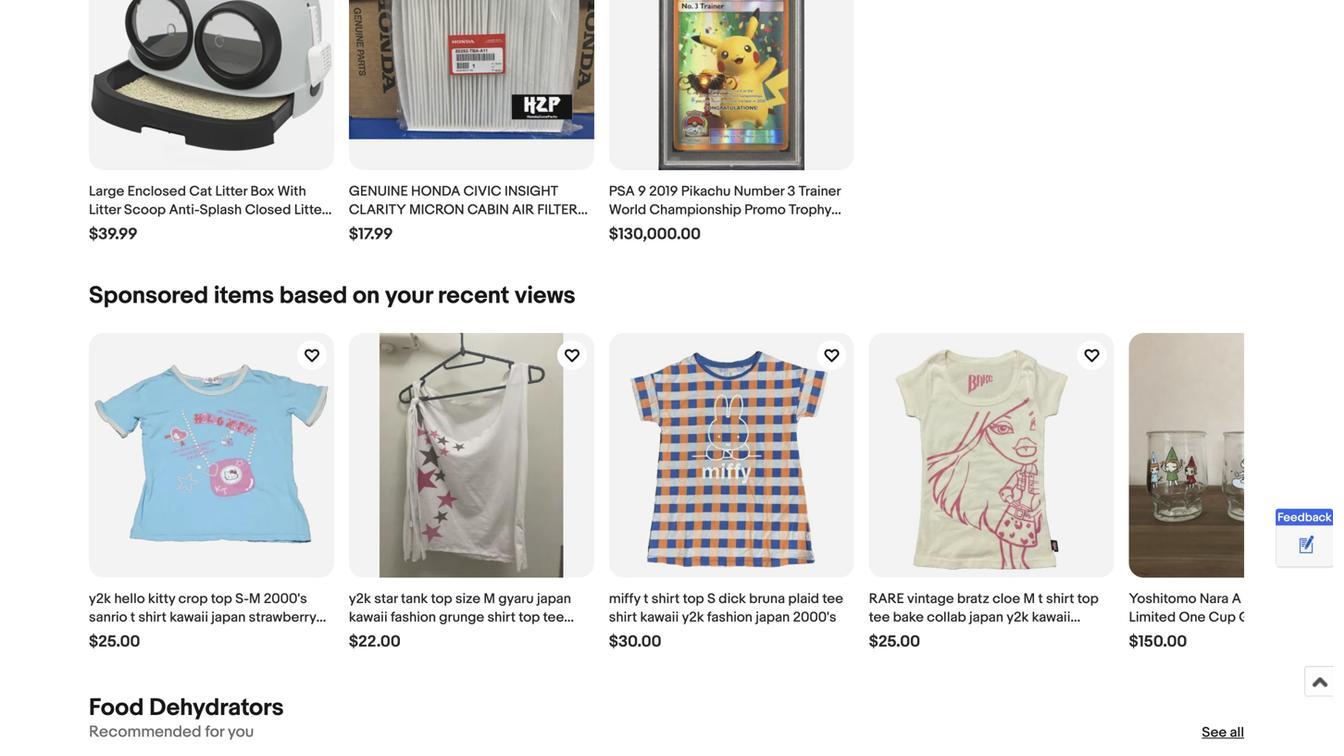 Task type: describe. For each thing, give the bounding box(es) containing it.
$30.00 text field
[[609, 633, 662, 653]]

micron
[[409, 202, 465, 218]]

y2k inside rare vintage bratz cloe m t shirt top tee bake collab japan y2k kawaii 2000s
[[1007, 610, 1029, 627]]

japan inside the y2k hello kitty crop top s-m 2000's sanrio t shirt kawaii japan strawberry tee
[[211, 610, 246, 627]]

2019
[[649, 183, 678, 200]]

large
[[89, 183, 124, 200]]

z
[[1261, 591, 1269, 608]]

kawaii inside y2k star tank top size m gyaru japan kawaii fashion grunge shirt top tee 2000's
[[349, 610, 388, 627]]

kitty
[[148, 591, 175, 608]]

tba-
[[393, 220, 423, 237]]

box
[[250, 183, 274, 200]]

0 horizontal spatial litter
[[89, 202, 121, 218]]

trophy
[[789, 202, 832, 218]]

$150.00 text field
[[1129, 633, 1188, 653]]

top inside rare vintage bratz cloe m t shirt top tee bake collab japan y2k kawaii 2000s
[[1078, 591, 1099, 608]]

y2k hello kitty crop top s-m 2000's sanrio t shirt kawaii japan strawberry tee
[[89, 591, 316, 645]]

t inside miffy t shirt top s dick bruna plaid tee shirt kawaii y2k fashion japan 2000's $30.00
[[644, 591, 649, 608]]

top down the 'gyaru'
[[519, 610, 540, 627]]

limited
[[1129, 610, 1176, 627]]

t inside rare vintage bratz cloe m t shirt top tee bake collab japan y2k kawaii 2000s
[[1039, 591, 1043, 608]]

to
[[1245, 591, 1258, 608]]

miffy
[[609, 591, 641, 608]]

scoop
[[124, 202, 166, 218]]

y2k inside miffy t shirt top s dick bruna plaid tee shirt kawaii y2k fashion japan 2000's $30.00
[[682, 610, 704, 627]]

$130,000.00 text field
[[609, 225, 701, 244]]

on
[[353, 282, 380, 311]]

$25.00 text field
[[869, 633, 921, 653]]

see all link
[[1203, 724, 1245, 743]]

kawaii inside rare vintage bratz cloe m t shirt top tee bake collab japan y2k kawaii 2000s
[[1032, 610, 1071, 627]]

for
[[205, 723, 224, 743]]

collab
[[927, 610, 967, 627]]

genuine
[[349, 183, 408, 200]]

boxes
[[89, 220, 128, 237]]

grunge
[[439, 610, 485, 627]]

$22.00
[[349, 633, 401, 653]]

championship
[[650, 202, 742, 218]]

yoshitomo
[[1129, 591, 1197, 608]]

world
[[609, 202, 647, 218]]

clarity
[[349, 202, 406, 218]]

recent
[[438, 282, 510, 311]]

of
[[1303, 610, 1315, 627]]

japan inside miffy t shirt top s dick bruna plaid tee shirt kawaii y2k fashion japan 2000's $30.00
[[756, 610, 790, 627]]

air
[[512, 202, 534, 218]]

trainer
[[799, 183, 841, 200]]

filter
[[538, 202, 578, 218]]

bruna
[[749, 591, 785, 608]]

2000s
[[869, 629, 910, 645]]

2000's for y2k star tank top size m gyaru japan kawaii fashion grunge shirt top tee 2000's
[[349, 629, 392, 645]]

3 inside yoshitomo nara a to z exhibition limited one cup glass set of 3
[[1319, 610, 1327, 627]]

$25.00 for 2000s
[[869, 633, 921, 653]]

japan inside rare vintage bratz cloe m t shirt top tee bake collab japan y2k kawaii 2000s
[[970, 610, 1004, 627]]

closed
[[245, 202, 291, 218]]

tee inside y2k star tank top size m gyaru japan kawaii fashion grunge shirt top tee 2000's
[[543, 610, 564, 627]]

y2k inside y2k star tank top size m gyaru japan kawaii fashion grunge shirt top tee 2000's
[[349, 591, 371, 608]]

psa
[[609, 183, 635, 200]]

food dehydrators
[[89, 695, 284, 723]]

star
[[374, 591, 398, 608]]

exhibition
[[1272, 591, 1334, 608]]

views
[[515, 282, 576, 311]]

top left 'size'
[[431, 591, 452, 608]]

s
[[708, 591, 716, 608]]

y2k inside the y2k hello kitty crop top s-m 2000's sanrio t shirt kawaii japan strawberry tee
[[89, 591, 111, 608]]

$25.00 for tee
[[89, 633, 140, 653]]

pokemon
[[609, 220, 668, 237]]

crop
[[178, 591, 208, 608]]

top inside miffy t shirt top s dick bruna plaid tee shirt kawaii y2k fashion japan 2000's $30.00
[[683, 591, 704, 608]]

$30.00
[[609, 633, 662, 653]]

shirt inside the y2k hello kitty crop top s-m 2000's sanrio t shirt kawaii japan strawberry tee
[[138, 610, 167, 627]]

vintage
[[908, 591, 954, 608]]

2 horizontal spatial litter
[[294, 202, 326, 218]]

$130,000.00
[[609, 225, 701, 244]]

shirt down miffy
[[609, 610, 637, 627]]

anti-
[[169, 202, 200, 218]]

recommended for you
[[89, 723, 254, 743]]

kawaii inside miffy t shirt top s dick bruna plaid tee shirt kawaii y2k fashion japan 2000's $30.00
[[640, 610, 679, 627]]

with
[[278, 183, 306, 200]]

fashion inside miffy t shirt top s dick bruna plaid tee shirt kawaii y2k fashion japan 2000's $30.00
[[707, 610, 753, 627]]

psa 9 2019 pikachu number 3 trainer world championship promo trophy pokemon card
[[609, 183, 841, 237]]

a11
[[423, 220, 442, 237]]

tank
[[401, 591, 428, 608]]

rare vintage bratz cloe m t shirt top tee bake collab japan y2k kawaii 2000s
[[869, 591, 1099, 645]]

$17.99 text field
[[349, 225, 393, 244]]

t inside the y2k hello kitty crop top s-m 2000's sanrio t shirt kawaii japan strawberry tee
[[130, 610, 135, 627]]

one
[[1179, 610, 1206, 627]]

m inside the y2k hello kitty crop top s-m 2000's sanrio t shirt kawaii japan strawberry tee
[[249, 591, 261, 608]]

insight
[[505, 183, 558, 200]]

dick
[[719, 591, 746, 608]]

all
[[1230, 725, 1245, 742]]

strawberry
[[249, 610, 316, 627]]

miffy t shirt top s dick bruna plaid tee shirt kawaii y2k fashion japan 2000's $30.00
[[609, 591, 844, 653]]

shirt inside y2k star tank top size m gyaru japan kawaii fashion grunge shirt top tee 2000's
[[488, 610, 516, 627]]

$150.00
[[1129, 633, 1188, 653]]

gyaru
[[499, 591, 534, 608]]

y2k star tank top size m gyaru japan kawaii fashion grunge shirt top tee 2000's
[[349, 591, 571, 645]]



Task type: vqa. For each thing, say whether or not it's contained in the screenshot.
kawaii within the y2k star tank top size m gyaru japan kawaii fashion grunge shirt top tee 2000's
yes



Task type: locate. For each thing, give the bounding box(es) containing it.
your
[[385, 282, 433, 311]]

top left 's'
[[683, 591, 704, 608]]

m inside rare vintage bratz cloe m t shirt top tee bake collab japan y2k kawaii 2000s
[[1024, 591, 1036, 608]]

glass
[[1239, 610, 1275, 627]]

1 vertical spatial 2000's
[[793, 610, 837, 627]]

2 $25.00 from the left
[[869, 633, 921, 653]]

1 horizontal spatial 3
[[1319, 610, 1327, 627]]

top left yoshitomo
[[1078, 591, 1099, 608]]

3 kawaii from the left
[[640, 610, 679, 627]]

2 m from the left
[[484, 591, 495, 608]]

set
[[1279, 610, 1300, 627]]

fashion down dick
[[707, 610, 753, 627]]

3 right the of
[[1319, 610, 1327, 627]]

3 up trophy
[[788, 183, 796, 200]]

promo
[[745, 202, 786, 218]]

shirt inside rare vintage bratz cloe m t shirt top tee bake collab japan y2k kawaii 2000s
[[1047, 591, 1075, 608]]

food dehydrators link
[[89, 695, 284, 723]]

2000's up strawberry
[[264, 591, 307, 608]]

japan down the s-
[[211, 610, 246, 627]]

$22.00 text field
[[349, 633, 401, 653]]

1 horizontal spatial 2000's
[[349, 629, 392, 645]]

t
[[644, 591, 649, 608], [1039, 591, 1043, 608], [130, 610, 135, 627]]

japan right the 'gyaru'
[[537, 591, 571, 608]]

tee inside rare vintage bratz cloe m t shirt top tee bake collab japan y2k kawaii 2000s
[[869, 610, 890, 627]]

items
[[214, 282, 274, 311]]

see
[[1203, 725, 1227, 742]]

card
[[671, 220, 703, 237]]

m up strawberry
[[249, 591, 261, 608]]

splash
[[200, 202, 242, 218]]

1 horizontal spatial t
[[644, 591, 649, 608]]

rare
[[869, 591, 905, 608]]

$17.99
[[349, 225, 393, 244]]

0 horizontal spatial 3
[[788, 183, 796, 200]]

sponsored items based on your recent views
[[89, 282, 576, 311]]

$39.99
[[89, 225, 138, 244]]

0 horizontal spatial t
[[130, 610, 135, 627]]

$25.00 down sanrio
[[89, 633, 140, 653]]

sanrio
[[89, 610, 127, 627]]

0 vertical spatial 3
[[788, 183, 796, 200]]

$25.00
[[89, 633, 140, 653], [869, 633, 921, 653]]

tee inside miffy t shirt top s dick bruna plaid tee shirt kawaii y2k fashion japan 2000's $30.00
[[823, 591, 844, 608]]

you
[[228, 723, 254, 743]]

fashion down tank
[[391, 610, 436, 627]]

plaid
[[789, 591, 820, 608]]

2000's
[[264, 591, 307, 608], [793, 610, 837, 627], [349, 629, 392, 645]]

cat
[[189, 183, 212, 200]]

recommended for you element
[[89, 723, 254, 743]]

t right miffy
[[644, 591, 649, 608]]

y2k
[[89, 591, 111, 608], [349, 591, 371, 608], [682, 610, 704, 627], [1007, 610, 1029, 627]]

nara
[[1200, 591, 1229, 608]]

$25.00 down bake
[[869, 633, 921, 653]]

shirt
[[652, 591, 680, 608], [1047, 591, 1075, 608], [138, 610, 167, 627], [488, 610, 516, 627], [609, 610, 637, 627]]

2 kawaii from the left
[[349, 610, 388, 627]]

enclosed
[[127, 183, 186, 200]]

see all
[[1203, 725, 1245, 742]]

number
[[734, 183, 785, 200]]

food
[[89, 695, 144, 723]]

tee inside the y2k hello kitty crop top s-m 2000's sanrio t shirt kawaii japan strawberry tee
[[89, 629, 110, 645]]

hello
[[114, 591, 145, 608]]

japan
[[537, 591, 571, 608], [211, 610, 246, 627], [756, 610, 790, 627], [970, 610, 1004, 627]]

japan inside y2k star tank top size m gyaru japan kawaii fashion grunge shirt top tee 2000's
[[537, 591, 571, 608]]

2000's inside y2k star tank top size m gyaru japan kawaii fashion grunge shirt top tee 2000's
[[349, 629, 392, 645]]

bake
[[893, 610, 924, 627]]

bratz
[[958, 591, 990, 608]]

kawaii
[[170, 610, 208, 627], [349, 610, 388, 627], [640, 610, 679, 627], [1032, 610, 1071, 627]]

japan down bratz
[[970, 610, 1004, 627]]

2 vertical spatial 2000's
[[349, 629, 392, 645]]

2000's inside miffy t shirt top s dick bruna plaid tee shirt kawaii y2k fashion japan 2000's $30.00
[[793, 610, 837, 627]]

t right cloe
[[1039, 591, 1043, 608]]

1 kawaii from the left
[[170, 610, 208, 627]]

large enclosed cat litter box with litter scoop anti-splash closed litter boxes
[[89, 183, 326, 237]]

0 horizontal spatial $25.00
[[89, 633, 140, 653]]

based
[[279, 282, 348, 311]]

litter up splash
[[215, 183, 247, 200]]

shirt right cloe
[[1047, 591, 1075, 608]]

fashion inside y2k star tank top size m gyaru japan kawaii fashion grunge shirt top tee 2000's
[[391, 610, 436, 627]]

1 vertical spatial 3
[[1319, 610, 1327, 627]]

civic
[[464, 183, 502, 200]]

2 horizontal spatial m
[[1024, 591, 1036, 608]]

cabin
[[468, 202, 509, 218]]

2000's inside the y2k hello kitty crop top s-m 2000's sanrio t shirt kawaii japan strawberry tee
[[264, 591, 307, 608]]

2 horizontal spatial t
[[1039, 591, 1043, 608]]

pikachu
[[681, 183, 731, 200]]

litter down 'with'
[[294, 202, 326, 218]]

0 horizontal spatial m
[[249, 591, 261, 608]]

9
[[638, 183, 646, 200]]

2 fashion from the left
[[707, 610, 753, 627]]

2000's for miffy t shirt top s dick bruna plaid tee shirt kawaii y2k fashion japan 2000's $30.00
[[793, 610, 837, 627]]

2000's down star
[[349, 629, 392, 645]]

3 inside psa 9 2019 pikachu number 3 trainer world championship promo trophy pokemon card
[[788, 183, 796, 200]]

$25.00 text field
[[89, 633, 140, 653]]

0 horizontal spatial fashion
[[391, 610, 436, 627]]

$39.99 text field
[[89, 225, 138, 244]]

top inside the y2k hello kitty crop top s-m 2000's sanrio t shirt kawaii japan strawberry tee
[[211, 591, 232, 608]]

1 horizontal spatial m
[[484, 591, 495, 608]]

litter
[[215, 183, 247, 200], [89, 202, 121, 218], [294, 202, 326, 218]]

m inside y2k star tank top size m gyaru japan kawaii fashion grunge shirt top tee 2000's
[[484, 591, 495, 608]]

top
[[211, 591, 232, 608], [431, 591, 452, 608], [683, 591, 704, 608], [1078, 591, 1099, 608], [519, 610, 540, 627]]

japan down bruna
[[756, 610, 790, 627]]

4 kawaii from the left
[[1032, 610, 1071, 627]]

top left the s-
[[211, 591, 232, 608]]

m right 'size'
[[484, 591, 495, 608]]

shirt down kitty
[[138, 610, 167, 627]]

a
[[1232, 591, 1242, 608]]

0 vertical spatial 2000's
[[264, 591, 307, 608]]

recommended
[[89, 723, 202, 743]]

kawaii inside the y2k hello kitty crop top s-m 2000's sanrio t shirt kawaii japan strawberry tee
[[170, 610, 208, 627]]

1 $25.00 from the left
[[89, 633, 140, 653]]

3
[[788, 183, 796, 200], [1319, 610, 1327, 627]]

2 horizontal spatial 2000's
[[793, 610, 837, 627]]

s-
[[235, 591, 249, 608]]

1 horizontal spatial litter
[[215, 183, 247, 200]]

genuine honda civic insight clarity micron cabin air filter 80292-tba-a11
[[349, 183, 578, 237]]

80292-
[[349, 220, 393, 237]]

size
[[456, 591, 481, 608]]

3 m from the left
[[1024, 591, 1036, 608]]

0 horizontal spatial 2000's
[[264, 591, 307, 608]]

m right cloe
[[1024, 591, 1036, 608]]

1 horizontal spatial $25.00
[[869, 633, 921, 653]]

1 m from the left
[[249, 591, 261, 608]]

1 horizontal spatial fashion
[[707, 610, 753, 627]]

feedback
[[1278, 511, 1332, 526]]

t down hello
[[130, 610, 135, 627]]

cup
[[1209, 610, 1236, 627]]

2000's down plaid
[[793, 610, 837, 627]]

m
[[249, 591, 261, 608], [484, 591, 495, 608], [1024, 591, 1036, 608]]

cloe
[[993, 591, 1021, 608]]

shirt down the 'gyaru'
[[488, 610, 516, 627]]

shirt right miffy
[[652, 591, 680, 608]]

litter down large
[[89, 202, 121, 218]]

1 fashion from the left
[[391, 610, 436, 627]]

sponsored
[[89, 282, 208, 311]]

honda
[[411, 183, 461, 200]]

yoshitomo nara a to z exhibition limited one cup glass set of 3 
[[1129, 591, 1334, 645]]

dehydrators
[[149, 695, 284, 723]]



